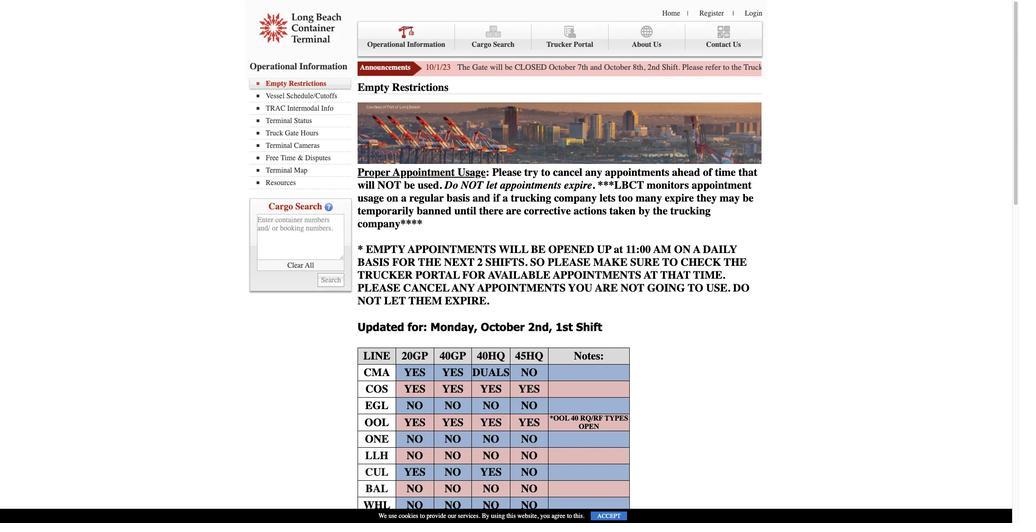 Task type: describe. For each thing, give the bounding box(es) containing it.
1 horizontal spatial october
[[549, 62, 576, 72]]

usage
[[458, 166, 486, 178]]

0 horizontal spatial for
[[392, 256, 416, 268]]

1 vertical spatial cargo
[[269, 201, 293, 212]]

login link
[[745, 9, 763, 17]]

the inside . ***lbct monitors appointment usage on a regular basis and if a trucking company lets too many expire they may be temporarily banned until there are corrective actions taken by the trucking company****
[[653, 204, 668, 217]]

40
[[571, 414, 579, 422]]

. ***lbct monitors appointment usage on a regular basis and if a trucking company lets too many expire they may be temporarily banned until there are corrective actions taken by the trucking company****
[[358, 178, 754, 230]]

empty for empty restrictions
[[358, 81, 390, 94]]

announcements
[[360, 63, 411, 72]]

2 for from the left
[[914, 62, 924, 72]]

you
[[568, 281, 593, 294]]

appointments inside : please try to cancel any appointments ahead of time that will not be used.
[[605, 166, 670, 178]]

closed
[[515, 62, 547, 72]]

so
[[530, 256, 545, 268]]

40gp
[[440, 350, 466, 362]]

info
[[321, 104, 334, 113]]

vessel
[[266, 92, 285, 100]]

2 terminal from the top
[[266, 141, 292, 150]]

trucker
[[547, 40, 572, 49]]

2 horizontal spatial october
[[604, 62, 631, 72]]

on
[[387, 191, 398, 204]]

about
[[632, 40, 652, 49]]

45hq
[[515, 350, 544, 362]]

using
[[491, 512, 505, 520]]

cul
[[365, 466, 389, 479]]

that
[[661, 268, 691, 281]]

daily
[[703, 243, 737, 256]]

1 terminal from the top
[[266, 117, 292, 125]]

10/1/23
[[426, 62, 451, 72]]

llh
[[365, 449, 389, 462]]

0 horizontal spatial october
[[481, 320, 525, 333]]

2 horizontal spatial the
[[926, 62, 936, 72]]

cameras
[[294, 141, 320, 150]]

free time & disputes link
[[257, 154, 351, 162]]

use
[[389, 512, 397, 520]]

1 horizontal spatial for
[[462, 268, 486, 281]]

about us link
[[609, 24, 685, 50]]

hours inside empty restrictions vessel schedule/cutoffs trac intermodal info terminal status truck gate hours terminal cameras free time & disputes terminal map resources
[[301, 129, 319, 137]]

they
[[697, 191, 717, 204]]

empty
[[366, 243, 406, 256]]

are
[[595, 281, 618, 294]]

disputes
[[305, 154, 331, 162]]

types
[[605, 414, 628, 422]]

trucker portal link
[[532, 24, 609, 50]]

proper appointment usage
[[358, 166, 486, 178]]

1 vertical spatial operational
[[250, 61, 297, 72]]

register link
[[700, 9, 724, 17]]

this.
[[574, 512, 585, 520]]

appointment
[[393, 166, 455, 178]]

free
[[266, 154, 279, 162]]

*ool 40 rq/rf types open
[[550, 414, 628, 431]]

until
[[454, 204, 477, 217]]

contact us link
[[685, 24, 762, 50]]

terminal cameras link
[[257, 141, 351, 150]]

contact
[[706, 40, 731, 49]]

contact us
[[706, 40, 741, 49]]

will inside : please try to cancel any appointments ahead of time that will not be used.
[[358, 178, 375, 191]]

vessel schedule/cutoffs link
[[257, 92, 351, 100]]

1st
[[556, 320, 573, 333]]

cancel
[[403, 281, 450, 294]]

empty for empty restrictions vessel schedule/cutoffs trac intermodal info terminal status truck gate hours terminal cameras free time & disputes terminal map resources
[[266, 79, 287, 88]]

us for contact us
[[733, 40, 741, 49]]

all
[[305, 261, 314, 269]]

for:
[[408, 320, 427, 333]]

1 horizontal spatial hours
[[783, 62, 803, 72]]

monday,
[[431, 320, 478, 333]]

cma
[[364, 366, 390, 379]]

do
[[445, 178, 458, 191]]

expire inside . ***lbct monitors appointment usage on a regular basis and if a trucking company lets too many expire they may be temporarily banned until there are corrective actions taken by the trucking company****
[[665, 191, 694, 204]]

resources
[[266, 179, 296, 187]]

terminal status link
[[257, 117, 351, 125]]

on
[[674, 243, 691, 256]]

empty restrictions vessel schedule/cutoffs trac intermodal info terminal status truck gate hours terminal cameras free time & disputes terminal map resources
[[266, 79, 337, 187]]

time.
[[693, 268, 725, 281]]

1 for from the left
[[839, 62, 848, 72]]

them
[[409, 294, 442, 307]]

1 | from the left
[[687, 10, 689, 17]]

truck gate hours link
[[257, 129, 351, 137]]

restrictions for empty restrictions
[[392, 81, 449, 94]]

ahead
[[672, 166, 700, 178]]

40hq
[[477, 350, 505, 362]]

appointment
[[692, 178, 752, 191]]

home
[[663, 9, 680, 17]]

updated
[[358, 320, 404, 333]]

banned
[[417, 204, 452, 217]]

schedule/cutoffs
[[286, 92, 337, 100]]

we
[[379, 512, 387, 520]]

trucker portal
[[547, 40, 594, 49]]

a
[[693, 243, 701, 256]]

details
[[891, 62, 912, 72]]

restrictions for empty restrictions vessel schedule/cutoffs trac intermodal info terminal status truck gate hours terminal cameras free time & disputes terminal map resources
[[289, 79, 326, 88]]

actions
[[574, 204, 607, 217]]

cos
[[366, 383, 388, 395]]

2 a from the left
[[503, 191, 508, 204]]

corrective
[[524, 204, 571, 217]]

empty restrictions
[[358, 81, 449, 94]]

home link
[[663, 9, 680, 17]]

may
[[720, 191, 740, 204]]

rq/rf
[[580, 414, 603, 422]]

1 horizontal spatial the
[[732, 62, 742, 72]]

let
[[486, 178, 497, 191]]

0 horizontal spatial please
[[358, 281, 401, 294]]

trucker
[[358, 268, 413, 281]]

us for about us
[[653, 40, 662, 49]]

1 horizontal spatial information
[[407, 40, 446, 49]]

will
[[499, 243, 529, 256]]

trac
[[266, 104, 285, 113]]

temporarily
[[358, 204, 414, 217]]

and inside . ***lbct monitors appointment usage on a regular basis and if a trucking company lets too many expire they may be temporarily banned until there are corrective actions taken by the trucking company****
[[473, 191, 491, 204]]

* empty appointments will be opened up at 11:00 am on a daily basis for the next 2 shifts.  so please make sure to check the trucker por​tal for available appointments at that time. please cancel any appointments you are not going to use.  do not let them expire.
[[358, 243, 750, 307]]

3 terminal from the top
[[266, 166, 292, 174]]

trac intermodal info link
[[257, 104, 351, 113]]

let
[[384, 294, 406, 307]]

1 horizontal spatial gate
[[472, 62, 488, 72]]

next
[[444, 256, 475, 268]]

menu bar containing empty restrictions
[[250, 79, 355, 189]]



Task type: locate. For each thing, give the bounding box(es) containing it.
clear
[[287, 261, 303, 269]]

company****
[[358, 217, 423, 230]]

october left 8th,
[[604, 62, 631, 72]]

0 vertical spatial information
[[407, 40, 446, 49]]

1 horizontal spatial |
[[733, 10, 734, 17]]

truck down trac
[[266, 129, 283, 137]]

please up you
[[548, 256, 591, 268]]

by
[[639, 204, 650, 217]]

be left used.
[[404, 178, 415, 191]]

1 horizontal spatial a
[[503, 191, 508, 204]]

0 vertical spatial truck
[[744, 62, 763, 72]]

proper
[[358, 166, 390, 178]]

search
[[493, 40, 515, 49], [295, 201, 322, 212]]

terminal up free
[[266, 141, 292, 150]]

0 horizontal spatial menu bar
[[250, 79, 355, 189]]

time
[[715, 166, 736, 178]]

2 the from the left
[[724, 256, 747, 268]]

restrictions inside empty restrictions vessel schedule/cutoffs trac intermodal info terminal status truck gate hours terminal cameras free time & disputes terminal map resources
[[289, 79, 326, 88]]

be inside . ***lbct monitors appointment usage on a regular basis and if a trucking company lets too many expire they may be temporarily banned until there are corrective actions taken by the trucking company****
[[743, 191, 754, 204]]

any
[[452, 281, 475, 294]]

0 horizontal spatial and
[[473, 191, 491, 204]]

ool
[[365, 416, 389, 429]]

to left use.
[[688, 281, 704, 294]]

0 vertical spatial and
[[590, 62, 602, 72]]

0 horizontal spatial gate
[[285, 129, 299, 137]]

0 horizontal spatial expire
[[564, 178, 592, 191]]

1 vertical spatial cargo search
[[269, 201, 322, 212]]

0 horizontal spatial to
[[663, 256, 678, 268]]

0 horizontal spatial the
[[418, 256, 441, 268]]

lets
[[600, 191, 616, 204]]

2
[[477, 256, 483, 268]]

expire.
[[445, 294, 489, 307]]

1 us from the left
[[653, 40, 662, 49]]

operational up announcements
[[367, 40, 405, 49]]

1 a from the left
[[401, 191, 407, 204]]

services.
[[458, 512, 480, 520]]

appointments down up
[[553, 268, 642, 281]]

to right refer
[[723, 62, 730, 72]]

at
[[614, 243, 623, 256]]

1 horizontal spatial the
[[724, 256, 747, 268]]

gate left web
[[765, 62, 781, 72]]

appointments up the por​tal
[[408, 243, 496, 256]]

2 vertical spatial terminal
[[266, 166, 292, 174]]

to right the cookies
[[420, 512, 425, 520]]

0 horizontal spatial a
[[401, 191, 407, 204]]

operational up vessel
[[250, 61, 297, 72]]

1 vertical spatial hours
[[301, 129, 319, 137]]

0 horizontal spatial truck
[[266, 129, 283, 137]]

1 horizontal spatial appointments
[[605, 166, 670, 178]]

too
[[618, 191, 633, 204]]

open
[[579, 422, 599, 431]]

appointments
[[605, 166, 670, 178], [500, 178, 561, 191]]

october up the 40hq in the bottom left of the page
[[481, 320, 525, 333]]

up
[[597, 243, 612, 256]]

1 horizontal spatial operational information
[[367, 40, 446, 49]]

for right details
[[914, 62, 924, 72]]

the left week.
[[926, 62, 936, 72]]

1 horizontal spatial and
[[590, 62, 602, 72]]

status
[[294, 117, 312, 125]]

us right about
[[653, 40, 662, 49]]

cargo
[[472, 40, 491, 49], [269, 201, 293, 212]]

resources link
[[257, 179, 351, 187]]

1 vertical spatial please
[[492, 166, 522, 178]]

the
[[458, 62, 470, 72]]

trucking down monitors
[[671, 204, 711, 217]]

1 horizontal spatial cargo
[[472, 40, 491, 49]]

2 us from the left
[[733, 40, 741, 49]]

empty inside empty restrictions vessel schedule/cutoffs trac intermodal info terminal status truck gate hours terminal cameras free time & disputes terminal map resources
[[266, 79, 287, 88]]

to inside : please try to cancel any appointments ahead of time that will not be used.
[[541, 166, 550, 178]]

1 horizontal spatial please
[[548, 256, 591, 268]]

clear all
[[287, 261, 314, 269]]

0 horizontal spatial operational information
[[250, 61, 348, 72]]

cargo search inside "cargo search" 'link'
[[472, 40, 515, 49]]

| right home
[[687, 10, 689, 17]]

empty
[[266, 79, 287, 88], [358, 81, 390, 94]]

appointments down 'shifts.'
[[477, 281, 566, 294]]

*ool
[[550, 414, 570, 422]]

information up 'empty restrictions' link
[[300, 61, 348, 72]]

us inside 'link'
[[733, 40, 741, 49]]

a right on
[[401, 191, 407, 204]]

please left refer
[[682, 62, 704, 72]]

0 horizontal spatial cargo
[[269, 201, 293, 212]]

1 vertical spatial please
[[358, 281, 401, 294]]

1 horizontal spatial restrictions
[[392, 81, 449, 94]]

be left closed
[[505, 62, 513, 72]]

1 vertical spatial truck
[[266, 129, 283, 137]]

october
[[549, 62, 576, 72], [604, 62, 631, 72], [481, 320, 525, 333]]

be
[[531, 243, 546, 256]]

1 vertical spatial operational information
[[250, 61, 348, 72]]

operational information
[[367, 40, 446, 49], [250, 61, 348, 72]]

0 horizontal spatial hours
[[301, 129, 319, 137]]

us
[[653, 40, 662, 49], [733, 40, 741, 49]]

empty up vessel
[[266, 79, 287, 88]]

1 vertical spatial will
[[358, 178, 375, 191]]

a right the if
[[503, 191, 508, 204]]

appointments up too
[[605, 166, 670, 178]]

1 vertical spatial search
[[295, 201, 322, 212]]

if
[[493, 191, 500, 204]]

be inside : please try to cancel any appointments ahead of time that will not be used.
[[404, 178, 415, 191]]

gate
[[472, 62, 488, 72], [765, 62, 781, 72], [285, 129, 299, 137]]

there
[[479, 204, 504, 217]]

company
[[554, 191, 597, 204]]

information up 10/1/23
[[407, 40, 446, 49]]

the
[[418, 256, 441, 268], [724, 256, 747, 268]]

2 horizontal spatial gate
[[765, 62, 781, 72]]

0 horizontal spatial will
[[358, 178, 375, 191]]

1 horizontal spatial for
[[914, 62, 924, 72]]

to
[[663, 256, 678, 268], [688, 281, 704, 294]]

check
[[681, 256, 721, 268]]

restrictions down 10/1/23
[[392, 81, 449, 94]]

to right try in the top of the page
[[541, 166, 550, 178]]

accept button
[[591, 512, 627, 520]]

0 horizontal spatial the
[[653, 204, 668, 217]]

0 vertical spatial search
[[493, 40, 515, 49]]

and left the if
[[473, 191, 491, 204]]

0 vertical spatial menu bar
[[358, 21, 763, 56]]

time
[[281, 154, 296, 162]]

1 vertical spatial menu bar
[[250, 79, 355, 189]]

updated for: monday, october 2nd, 1st shift
[[358, 320, 602, 333]]

0 horizontal spatial us
[[653, 40, 662, 49]]

1 horizontal spatial cargo search
[[472, 40, 515, 49]]

expire
[[564, 178, 592, 191], [665, 191, 694, 204]]

and right 7th
[[590, 62, 602, 72]]

***lbct
[[598, 178, 644, 191]]

try
[[524, 166, 539, 178]]

gate down status
[[285, 129, 299, 137]]

please
[[548, 256, 591, 268], [358, 281, 401, 294]]

0 vertical spatial operational
[[367, 40, 405, 49]]

1 vertical spatial information
[[300, 61, 348, 72]]

for right basis
[[392, 256, 416, 268]]

do not let appointments expire
[[445, 178, 592, 191]]

0 horizontal spatial trucking
[[511, 191, 551, 204]]

8th,
[[633, 62, 646, 72]]

of
[[703, 166, 712, 178]]

to left the this.
[[567, 512, 572, 520]]

0 vertical spatial hours
[[783, 62, 803, 72]]

register
[[700, 9, 724, 17]]

1 horizontal spatial truck
[[744, 62, 763, 72]]

0 horizontal spatial information
[[300, 61, 348, 72]]

menu bar
[[358, 21, 763, 56], [250, 79, 355, 189]]

0 vertical spatial cargo
[[472, 40, 491, 49]]

the up cancel
[[418, 256, 441, 268]]

menu bar containing operational information
[[358, 21, 763, 56]]

0 vertical spatial cargo search
[[472, 40, 515, 49]]

gate right the
[[472, 62, 488, 72]]

sure
[[630, 256, 660, 268]]

shift
[[576, 320, 602, 333]]

1 horizontal spatial operational
[[367, 40, 405, 49]]

0 vertical spatial will
[[490, 62, 503, 72]]

0 horizontal spatial cargo search
[[269, 201, 322, 212]]

map
[[294, 166, 308, 174]]

us right contact
[[733, 40, 741, 49]]

hours left web
[[783, 62, 803, 72]]

&
[[298, 154, 303, 162]]

will left on
[[358, 178, 375, 191]]

web
[[805, 62, 819, 72]]

None submit
[[318, 273, 344, 287]]

0 horizontal spatial empty
[[266, 79, 287, 88]]

2 | from the left
[[733, 10, 734, 17]]

Enter container numbers and/ or booking numbers.  text field
[[257, 214, 344, 260]]

usage
[[358, 191, 384, 204]]

the right refer
[[732, 62, 742, 72]]

cookies
[[399, 512, 418, 520]]

truck right refer
[[744, 62, 763, 72]]

1 horizontal spatial menu bar
[[358, 21, 763, 56]]

1 horizontal spatial search
[[493, 40, 515, 49]]

cancel
[[553, 166, 583, 178]]

please inside : please try to cancel any appointments ahead of time that will not be used.
[[492, 166, 522, 178]]

not
[[378, 178, 401, 191], [461, 178, 484, 191], [621, 281, 645, 294], [358, 294, 382, 307]]

not inside : please try to cancel any appointments ahead of time that will not be used.
[[378, 178, 401, 191]]

terminal up resources
[[266, 166, 292, 174]]

be right may
[[743, 191, 754, 204]]

1 horizontal spatial be
[[505, 62, 513, 72]]

notes:
[[574, 350, 604, 362]]

please down basis
[[358, 281, 401, 294]]

1 horizontal spatial to
[[688, 281, 704, 294]]

0 vertical spatial please
[[682, 62, 704, 72]]

portal
[[574, 40, 594, 49]]

please right :
[[492, 166, 522, 178]]

october left 7th
[[549, 62, 576, 72]]

| left login link
[[733, 10, 734, 17]]

information
[[407, 40, 446, 49], [300, 61, 348, 72]]

1 horizontal spatial expire
[[665, 191, 694, 204]]

1 vertical spatial and
[[473, 191, 491, 204]]

0 vertical spatial to
[[663, 256, 678, 268]]

restrictions up vessel schedule/cutoffs link
[[289, 79, 326, 88]]

truck inside empty restrictions vessel schedule/cutoffs trac intermodal info terminal status truck gate hours terminal cameras free time & disputes terminal map resources
[[266, 129, 283, 137]]

this
[[507, 512, 516, 520]]

0 horizontal spatial for
[[839, 62, 848, 72]]

to
[[723, 62, 730, 72], [541, 166, 550, 178], [420, 512, 425, 520], [567, 512, 572, 520]]

further
[[850, 62, 873, 72]]

provide
[[427, 512, 446, 520]]

terminal down trac
[[266, 117, 292, 125]]

operational information up 'empty restrictions' link
[[250, 61, 348, 72]]

for right page
[[839, 62, 848, 72]]

0 horizontal spatial search
[[295, 201, 322, 212]]

0 vertical spatial please
[[548, 256, 591, 268]]

available
[[488, 268, 551, 281]]

0 horizontal spatial please
[[492, 166, 522, 178]]

will down "cargo search" 'link'
[[490, 62, 503, 72]]

intermodal
[[287, 104, 320, 113]]

2 horizontal spatial be
[[743, 191, 754, 204]]

0 vertical spatial operational information
[[367, 40, 446, 49]]

0 horizontal spatial appointments
[[500, 178, 561, 191]]

0 vertical spatial terminal
[[266, 117, 292, 125]]

cargo inside 'link'
[[472, 40, 491, 49]]

appointments up corrective
[[500, 178, 561, 191]]

0 horizontal spatial be
[[404, 178, 415, 191]]

the up "do"
[[724, 256, 747, 268]]

1 horizontal spatial will
[[490, 62, 503, 72]]

operational information up announcements
[[367, 40, 446, 49]]

1 vertical spatial terminal
[[266, 141, 292, 150]]

search inside "cargo search" 'link'
[[493, 40, 515, 49]]

do
[[733, 281, 750, 294]]

1 horizontal spatial us
[[733, 40, 741, 49]]

1 horizontal spatial trucking
[[671, 204, 711, 217]]

page
[[821, 62, 837, 72]]

trucking down try in the top of the page
[[511, 191, 551, 204]]

appointments
[[408, 243, 496, 256], [553, 268, 642, 281], [477, 281, 566, 294]]

gate inside empty restrictions vessel schedule/cutoffs trac intermodal info terminal status truck gate hours terminal cameras free time & disputes terminal map resources
[[285, 129, 299, 137]]

0 horizontal spatial |
[[687, 10, 689, 17]]

1 vertical spatial to
[[688, 281, 704, 294]]

1 horizontal spatial empty
[[358, 81, 390, 94]]

0 horizontal spatial operational
[[250, 61, 297, 72]]

​​no
[[521, 482, 538, 495]]

use.
[[706, 281, 731, 294]]

the right by
[[653, 204, 668, 217]]

to right at
[[663, 256, 678, 268]]

login
[[745, 9, 763, 17]]

hours up cameras
[[301, 129, 319, 137]]

for up expire. on the left bottom of the page
[[462, 268, 486, 281]]

1 the from the left
[[418, 256, 441, 268]]

1 horizontal spatial please
[[682, 62, 704, 72]]

empty down announcements
[[358, 81, 390, 94]]

0 horizontal spatial restrictions
[[289, 79, 326, 88]]

make
[[593, 256, 628, 268]]

operational information link
[[358, 24, 455, 50]]

​whl
[[363, 499, 390, 512]]



Task type: vqa. For each thing, say whether or not it's contained in the screenshot.


